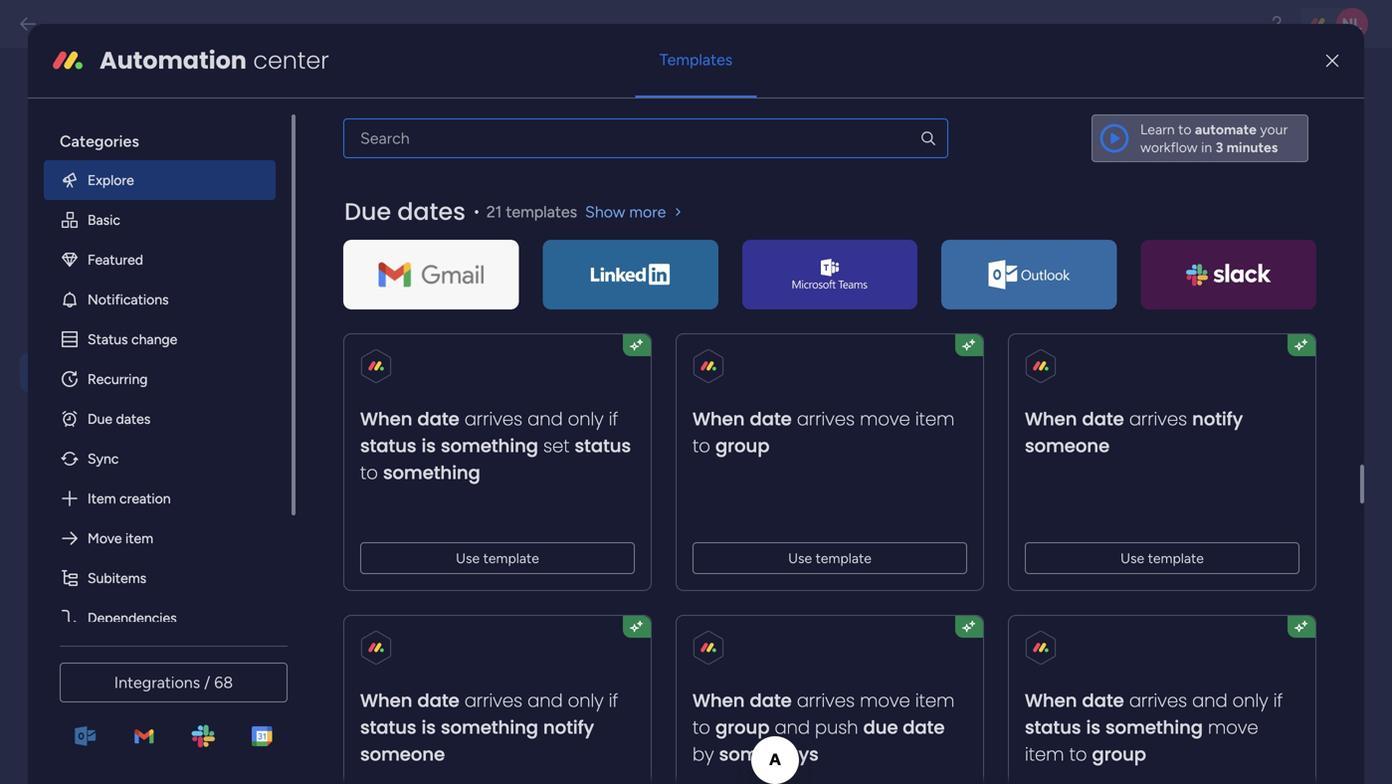 Task type: describe. For each thing, give the bounding box(es) containing it.
content
[[75, 537, 141, 558]]

featured option
[[44, 240, 276, 280]]

tidy
[[75, 493, 108, 514]]

integrations / 68 button
[[60, 663, 288, 703]]

to inside the when date arrives   and only if status is something set status to something
[[360, 460, 378, 486]]

in the new api there are only personal api tokens
[[331, 212, 614, 227]]

tidy up button
[[20, 484, 251, 523]]

1 vertical spatial app
[[390, 422, 416, 440]]

date inside when date arrives   and only if status is something
[[1083, 688, 1125, 714]]

help image
[[1267, 14, 1287, 34]]

there
[[417, 212, 448, 227]]

status for when date arrives   and only if status is something notify someone
[[360, 715, 417, 740]]

security
[[75, 318, 140, 339]]

if for when date arrives   and only if status is something set status to something
[[609, 406, 619, 432]]

is for when date arrives   and only if status is something notify someone
[[422, 715, 436, 740]]

automation center
[[100, 44, 329, 77]]

categories
[[60, 132, 139, 151]]

users
[[75, 274, 120, 295]]

move item
[[88, 530, 153, 547]]

use template button for status
[[360, 542, 635, 574]]

monday icon image
[[350, 375, 369, 405]]

developers.monday.com
[[390, 295, 553, 313]]

general
[[75, 186, 136, 208]]

back to workspace image
[[18, 14, 38, 34]]

basic
[[88, 211, 120, 228]]

item
[[88, 490, 116, 507]]

security button
[[20, 309, 251, 348]]

use for status
[[456, 550, 480, 567]]

order
[[485, 399, 520, 417]]

2 when date from the top
[[693, 688, 792, 714]]

0 horizontal spatial your
[[603, 399, 632, 417]]

personal
[[500, 212, 549, 227]]

api right new
[[394, 212, 414, 227]]

if for when date arrives   and only if status is something notify someone
[[609, 688, 619, 714]]

and inside group and   push due date by some days
[[775, 715, 810, 740]]

token for api v2 token
[[398, 90, 456, 116]]

general button
[[20, 178, 251, 217]]

regenerate button
[[651, 138, 729, 170]]

subitems
[[88, 570, 147, 587]]

when inside when date arrives   and only if status is something
[[1025, 688, 1078, 714]]

more inside administration learn more
[[75, 127, 110, 145]]

group inside group and   push due date by some days
[[716, 715, 770, 740]]

billing button
[[20, 397, 251, 436]]

account
[[124, 668, 189, 689]]

found
[[599, 272, 639, 290]]

use template for status
[[456, 550, 539, 567]]

personal api token
[[331, 145, 458, 163]]

directory
[[145, 537, 217, 558]]

date inside group and   push due date by some days
[[903, 715, 945, 740]]

use for group
[[789, 550, 813, 567]]

to up "very"
[[524, 399, 538, 417]]

new
[[367, 212, 391, 227]]

secure.
[[458, 444, 506, 462]]

use template button for notify
[[1025, 542, 1300, 574]]

arrives   move item to for and   push
[[693, 688, 955, 740]]

to up "workflow" at the top right of page
[[1179, 121, 1192, 138]]

apps button
[[20, 572, 251, 611]]

permissions
[[75, 624, 169, 646]]

when date arrives   and only if status is something set status to something
[[360, 406, 631, 486]]

set
[[544, 433, 570, 459]]

explore
[[88, 171, 134, 188]]

due dates inside option
[[88, 410, 151, 427]]

item creation
[[88, 490, 171, 507]]

arrives for when date arrives notify someone
[[1130, 406, 1188, 432]]

1 horizontal spatial learn
[[1141, 121, 1175, 138]]

api left v2 at the top of page
[[331, 90, 364, 116]]

some
[[719, 742, 770, 767]]

show
[[585, 202, 626, 221]]

date inside when date arrives   and only if status is something notify someone
[[418, 688, 460, 714]]

administration
[[35, 85, 233, 120]]

someone inside when date arrives   and only if status is something notify someone
[[360, 742, 445, 767]]

when date arrives   and only if status is something notify someone
[[360, 688, 619, 767]]

when inside when date arrives   and only if status is something notify someone
[[360, 688, 413, 714]]

group and   push due date by some days
[[693, 715, 945, 767]]

be
[[579, 272, 596, 290]]

experience.
[[419, 422, 496, 440]]

move
[[88, 530, 122, 547]]

the api documentation can be found at developers.monday.com
[[390, 272, 656, 313]]

api button
[[20, 353, 251, 392]]

68
[[214, 674, 233, 692]]

template for status
[[483, 550, 539, 567]]

1 when date from the top
[[693, 406, 792, 432]]

the monday app api gives you powerful capabilities in order to enhance your monday app experience. it's very important to keep your api token secure.
[[390, 377, 708, 462]]

arrives   move item to for when date
[[693, 406, 955, 459]]

stats
[[129, 449, 168, 470]]

by
[[693, 742, 714, 767]]

api inside the api documentation can be found at developers.monday.com
[[419, 272, 441, 290]]

show more link
[[585, 202, 686, 222]]

v2
[[369, 90, 393, 116]]

3 minutes
[[1216, 139, 1279, 156]]

use template for group
[[789, 550, 872, 567]]

when date arrives notify someone
[[1025, 406, 1244, 459]]

it's
[[499, 422, 519, 440]]

tidy up
[[75, 493, 136, 514]]

apps
[[75, 580, 116, 602]]

templates
[[506, 202, 577, 221]]

documentation
[[445, 272, 547, 290]]

only for when date arrives   and only if status is something
[[1233, 688, 1269, 714]]

personal
[[331, 145, 388, 163]]

0 horizontal spatial monday
[[419, 377, 473, 395]]

more inside the show more link
[[630, 202, 666, 221]]

use template for notify
[[1121, 550, 1204, 567]]

integrations / 68
[[114, 674, 233, 692]]

automate
[[1196, 121, 1257, 138]]

center
[[253, 44, 329, 77]]

administration learn more
[[35, 85, 233, 145]]

billing
[[75, 405, 121, 427]]

users button
[[20, 265, 251, 304]]

token
[[417, 444, 455, 462]]

21
[[487, 202, 502, 221]]

you
[[570, 377, 595, 395]]

if for when date arrives   and only if status is something
[[1274, 688, 1284, 714]]

can
[[551, 272, 575, 290]]

arrives for when date arrives   and only if status is something
[[1130, 688, 1188, 714]]

in
[[331, 212, 341, 227]]

in inside the monday app api gives you powerful capabilities in order to enhance your monday app experience. it's very important to keep your api token secure.
[[469, 399, 481, 417]]

/
[[204, 674, 210, 692]]

cross account copier
[[74, 668, 189, 716]]



Task type: vqa. For each thing, say whether or not it's contained in the screenshot.
Learn More
no



Task type: locate. For each thing, give the bounding box(es) containing it.
move item to
[[1025, 715, 1259, 767]]

to down when date arrives   and only if status is something
[[1070, 742, 1088, 767]]

arrives   move item to
[[693, 406, 955, 459], [693, 688, 955, 740]]

3 template from the left
[[1149, 550, 1204, 567]]

to left "token"
[[360, 460, 378, 486]]

monday up keep
[[636, 399, 690, 417]]

1 horizontal spatial notify
[[1193, 406, 1244, 432]]

arrives for when date arrives   and only if status is something notify someone
[[465, 688, 523, 714]]

is inside when date arrives   and only if status is something notify someone
[[422, 715, 436, 740]]

your inside your workflow in
[[1261, 121, 1289, 138]]

your
[[1261, 121, 1289, 138], [603, 399, 632, 417], [678, 422, 708, 440]]

0 vertical spatial someone
[[1025, 433, 1110, 459]]

something for when date arrives   and only if status is something
[[1106, 715, 1204, 740]]

status for when date arrives   and only if status is something
[[1025, 715, 1082, 740]]

1 vertical spatial notify
[[544, 715, 594, 740]]

0 vertical spatial the
[[390, 272, 415, 290]]

1 vertical spatial the
[[390, 377, 415, 395]]

2 horizontal spatial use template
[[1121, 550, 1204, 567]]

your workflow in
[[1141, 121, 1289, 156]]

1 vertical spatial token
[[418, 145, 458, 163]]

2 the from the top
[[390, 377, 415, 395]]

1 horizontal spatial monday
[[636, 399, 690, 417]]

0 horizontal spatial template
[[483, 550, 539, 567]]

learn
[[1141, 121, 1175, 138], [35, 127, 72, 145]]

developers.monday.com link
[[390, 295, 553, 313]]

to left keep
[[625, 422, 639, 440]]

due right in
[[344, 195, 391, 228]]

someone inside when date arrives notify someone
[[1025, 433, 1110, 459]]

api inside button
[[75, 361, 101, 383]]

the for the monday app api gives you powerful capabilities in order to enhance your monday app experience. it's very important to keep your api token secure.
[[390, 377, 415, 395]]

learn to automate
[[1141, 121, 1257, 138]]

is for when date arrives   and only if status is something set status to something
[[422, 433, 436, 459]]

token up there
[[418, 145, 458, 163]]

date
[[418, 406, 460, 432], [750, 406, 792, 432], [1083, 406, 1125, 432], [418, 688, 460, 714], [750, 688, 792, 714], [1083, 688, 1125, 714], [903, 715, 945, 740]]

learn more link
[[35, 125, 251, 148]]

use template button for group
[[693, 542, 968, 574]]

your down powerful
[[603, 399, 632, 417]]

1 arrives   move item to from the top
[[693, 406, 955, 459]]

app up order
[[476, 377, 501, 395]]

0 horizontal spatial dates
[[116, 410, 151, 427]]

explore option
[[44, 160, 276, 200]]

copier
[[74, 695, 124, 716]]

21 templates
[[487, 202, 577, 221]]

token right v2 at the top of page
[[398, 90, 456, 116]]

notify inside when date arrives   and only if status is something notify someone
[[544, 715, 594, 740]]

use template
[[456, 550, 539, 567], [789, 550, 872, 567], [1121, 550, 1204, 567]]

0 horizontal spatial use template button
[[360, 542, 635, 574]]

0 vertical spatial your
[[1261, 121, 1289, 138]]

0 horizontal spatial learn
[[35, 127, 72, 145]]

is for when date arrives   and only if status is something
[[1087, 715, 1101, 740]]

status change option
[[44, 319, 276, 359]]

api up 'developers.monday.com'
[[419, 272, 441, 290]]

due
[[344, 195, 391, 228], [88, 410, 113, 427]]

dates right new
[[397, 195, 466, 228]]

1 vertical spatial dates
[[116, 410, 151, 427]]

status for when date arrives   and only if status is something set status to something
[[360, 433, 417, 459]]

item inside option
[[125, 530, 153, 547]]

2 horizontal spatial use
[[1121, 550, 1145, 567]]

your up the minutes
[[1261, 121, 1289, 138]]

api
[[331, 90, 364, 116], [391, 145, 414, 163], [394, 212, 414, 227], [552, 212, 572, 227], [419, 272, 441, 290], [75, 361, 101, 383], [505, 377, 528, 395], [390, 444, 413, 462]]

learn inside administration learn more
[[35, 127, 72, 145]]

2 horizontal spatial template
[[1149, 550, 1204, 567]]

dates inside option
[[116, 410, 151, 427]]

template
[[483, 550, 539, 567], [816, 550, 872, 567], [1149, 550, 1204, 567]]

1 use template from the left
[[456, 550, 539, 567]]

cross
[[74, 668, 119, 689]]

when date up some
[[693, 688, 792, 714]]

when
[[360, 406, 413, 432], [693, 406, 745, 432], [1025, 406, 1078, 432], [360, 688, 413, 714], [693, 688, 745, 714], [1025, 688, 1078, 714]]

at
[[643, 272, 656, 290]]

monday up capabilities at the left bottom of page
[[419, 377, 473, 395]]

1 horizontal spatial someone
[[1025, 433, 1110, 459]]

1 horizontal spatial due
[[344, 195, 391, 228]]

api right personal
[[391, 145, 414, 163]]

something inside when date arrives   and only if status is something
[[1106, 715, 1204, 740]]

status
[[360, 433, 417, 459], [575, 433, 631, 459], [360, 715, 417, 740], [1025, 715, 1082, 740]]

and for when date arrives   and only if status is something
[[1193, 688, 1228, 714]]

and for when date arrives   and only if status is something notify someone
[[528, 688, 563, 714]]

is inside the when date arrives   and only if status is something set status to something
[[422, 433, 436, 459]]

date inside when date arrives notify someone
[[1083, 406, 1125, 432]]

keep
[[643, 422, 675, 440]]

1 horizontal spatial use
[[789, 550, 813, 567]]

dependencies
[[88, 610, 177, 626]]

api up order
[[505, 377, 528, 395]]

3 use template from the left
[[1121, 550, 1204, 567]]

api left "token"
[[390, 444, 413, 462]]

move inside move item to
[[1209, 715, 1259, 740]]

api v2 token
[[331, 90, 456, 116]]

and inside when date arrives   and only if status is something notify someone
[[528, 688, 563, 714]]

the up capabilities at the left bottom of page
[[390, 377, 415, 395]]

None search field
[[343, 118, 949, 158]]

up
[[112, 493, 136, 514]]

1 use template button from the left
[[360, 542, 635, 574]]

arrives inside when date arrives notify someone
[[1130, 406, 1188, 432]]

regenerate
[[659, 147, 721, 161]]

arrives inside when date arrives   and only if status is something
[[1130, 688, 1188, 714]]

the
[[390, 272, 415, 290], [390, 377, 415, 395]]

token for personal api token
[[418, 145, 458, 163]]

1 horizontal spatial in
[[1202, 139, 1213, 156]]

0 horizontal spatial use
[[456, 550, 480, 567]]

due dates down personal api token in the left top of the page
[[344, 195, 466, 228]]

due dates option
[[44, 399, 276, 439]]

and inside when date arrives   and only if status is something
[[1193, 688, 1228, 714]]

to right keep
[[693, 433, 711, 459]]

and for when date arrives   and only if status is something set status to something
[[528, 406, 563, 432]]

show more
[[585, 202, 666, 221]]

1 horizontal spatial template
[[816, 550, 872, 567]]

due dates
[[344, 195, 466, 228], [88, 410, 151, 427]]

1 horizontal spatial use template
[[789, 550, 872, 567]]

featured
[[88, 251, 143, 268]]

to
[[1179, 121, 1192, 138], [524, 399, 538, 417], [625, 422, 639, 440], [693, 433, 711, 459], [360, 460, 378, 486], [693, 715, 711, 740], [1070, 742, 1088, 767]]

noah lott image
[[1337, 8, 1369, 40]]

categories heading
[[44, 114, 276, 160]]

arrives for when date arrives   and only if status is something set status to something
[[465, 406, 523, 432]]

2 vertical spatial move
[[1209, 715, 1259, 740]]

1 vertical spatial someone
[[360, 742, 445, 767]]

0 horizontal spatial use template
[[456, 550, 539, 567]]

Search for a column type search field
[[343, 118, 949, 158]]

sync option
[[44, 439, 276, 479]]

only inside when date arrives   and only if status is something
[[1233, 688, 1269, 714]]

gives
[[532, 377, 567, 395]]

tokens
[[575, 212, 614, 227]]

status
[[88, 331, 128, 348]]

to inside move item to
[[1070, 742, 1088, 767]]

1 vertical spatial in
[[469, 399, 481, 417]]

0 horizontal spatial due dates
[[88, 410, 151, 427]]

recurring option
[[44, 359, 276, 399]]

1 horizontal spatial app
[[476, 377, 501, 395]]

is inside when date arrives   and only if status is something
[[1087, 715, 1101, 740]]

app down capabilities at the left bottom of page
[[390, 422, 416, 440]]

minutes
[[1227, 139, 1279, 156]]

if inside the when date arrives   and only if status is something set status to something
[[609, 406, 619, 432]]

date inside the when date arrives   and only if status is something set status to something
[[418, 406, 460, 432]]

is
[[422, 433, 436, 459], [422, 715, 436, 740], [1087, 715, 1101, 740]]

more up explore
[[75, 127, 110, 145]]

0 vertical spatial move
[[860, 406, 911, 432]]

in
[[1202, 139, 1213, 156], [469, 399, 481, 417]]

0 horizontal spatial in
[[469, 399, 481, 417]]

to up by
[[693, 715, 711, 740]]

dates
[[397, 195, 466, 228], [116, 410, 151, 427]]

automation  center image
[[52, 45, 84, 76]]

the inside the monday app api gives you powerful capabilities in order to enhance your monday app experience. it's very important to keep your api token secure.
[[390, 377, 415, 395]]

only inside the when date arrives   and only if status is something set status to something
[[568, 406, 604, 432]]

in inside your workflow in
[[1202, 139, 1213, 156]]

capabilities
[[390, 399, 466, 417]]

in left order
[[469, 399, 481, 417]]

0 vertical spatial due
[[344, 195, 391, 228]]

2 vertical spatial group
[[1093, 742, 1147, 767]]

when inside the when date arrives   and only if status is something set status to something
[[360, 406, 413, 432]]

0 horizontal spatial more
[[75, 127, 110, 145]]

status change
[[88, 331, 177, 348]]

1 vertical spatial your
[[603, 399, 632, 417]]

someone
[[1025, 433, 1110, 459], [360, 742, 445, 767]]

dependencies option
[[44, 598, 276, 638]]

0 horizontal spatial notify
[[544, 715, 594, 740]]

token
[[398, 90, 456, 116], [418, 145, 458, 163]]

0 vertical spatial group
[[716, 433, 770, 459]]

arrives
[[465, 406, 523, 432], [797, 406, 855, 432], [1130, 406, 1188, 432], [465, 688, 523, 714], [797, 688, 855, 714], [1130, 688, 1188, 714]]

1 use from the left
[[456, 550, 480, 567]]

1 horizontal spatial use template button
[[693, 542, 968, 574]]

0 horizontal spatial app
[[390, 422, 416, 440]]

template for notify
[[1149, 550, 1204, 567]]

only inside when date arrives   and only if status is something notify someone
[[568, 688, 604, 714]]

arrives inside the when date arrives   and only if status is something set status to something
[[465, 406, 523, 432]]

only for when date arrives   and only if status is something set status to something
[[568, 406, 604, 432]]

item
[[916, 406, 955, 432], [125, 530, 153, 547], [916, 688, 955, 714], [1025, 742, 1065, 767]]

notifications option
[[44, 280, 276, 319]]

basic option
[[44, 200, 276, 240]]

1 template from the left
[[483, 550, 539, 567]]

customization button
[[20, 222, 251, 260]]

group
[[716, 433, 770, 459], [716, 715, 770, 740], [1093, 742, 1147, 767]]

1 horizontal spatial due dates
[[344, 195, 466, 228]]

1 horizontal spatial your
[[678, 422, 708, 440]]

move for and   push
[[860, 688, 911, 714]]

use template button
[[360, 542, 635, 574], [693, 542, 968, 574], [1025, 542, 1300, 574]]

due inside option
[[88, 410, 113, 427]]

3 use from the left
[[1121, 550, 1145, 567]]

2 use from the left
[[789, 550, 813, 567]]

something for when date arrives   and only if status is something set status to something
[[441, 433, 539, 459]]

group up some
[[716, 715, 770, 740]]

0 vertical spatial dates
[[397, 195, 466, 228]]

1 vertical spatial when date
[[693, 688, 792, 714]]

push
[[815, 715, 859, 740]]

categories list box
[[44, 114, 296, 638]]

something inside when date arrives   and only if status is something notify someone
[[441, 715, 539, 740]]

cross account copier button
[[20, 660, 251, 725]]

if inside when date arrives   and only if status is something
[[1274, 688, 1284, 714]]

api left tokens
[[552, 212, 572, 227]]

1 vertical spatial more
[[630, 202, 666, 221]]

api down status on the left of page
[[75, 361, 101, 383]]

1 vertical spatial move
[[860, 688, 911, 714]]

1 vertical spatial due
[[88, 410, 113, 427]]

due dates down recurring
[[88, 410, 151, 427]]

2 arrives   move item to from the top
[[693, 688, 955, 740]]

use for notify
[[1121, 550, 1145, 567]]

only for when date arrives   and only if status is something notify someone
[[568, 688, 604, 714]]

item inside move item to
[[1025, 742, 1065, 767]]

if inside when date arrives   and only if status is something notify someone
[[609, 688, 619, 714]]

the down new
[[390, 272, 415, 290]]

due up sync
[[88, 410, 113, 427]]

very
[[523, 422, 551, 440]]

2 use template from the left
[[789, 550, 872, 567]]

item creation option
[[44, 479, 276, 518]]

template for group
[[816, 550, 872, 567]]

1 vertical spatial group
[[716, 715, 770, 740]]

0 vertical spatial due dates
[[344, 195, 466, 228]]

something for when date arrives   and only if status is something notify someone
[[441, 715, 539, 740]]

automation
[[100, 44, 247, 77]]

powerful
[[599, 377, 658, 395]]

creation
[[119, 490, 171, 507]]

the for the api documentation can be found at developers.monday.com
[[390, 272, 415, 290]]

0 vertical spatial notify
[[1193, 406, 1244, 432]]

the inside the api documentation can be found at developers.monday.com
[[390, 272, 415, 290]]

search image
[[920, 129, 938, 147]]

status inside when date arrives   and only if status is something notify someone
[[360, 715, 417, 740]]

0 horizontal spatial someone
[[360, 742, 445, 767]]

learn down the automation  center icon
[[35, 127, 72, 145]]

0 vertical spatial more
[[75, 127, 110, 145]]

enhance
[[542, 399, 599, 417]]

2 horizontal spatial your
[[1261, 121, 1289, 138]]

0 vertical spatial app
[[476, 377, 501, 395]]

1 horizontal spatial more
[[630, 202, 666, 221]]

group right keep
[[716, 433, 770, 459]]

app
[[476, 377, 501, 395], [390, 422, 416, 440]]

2 vertical spatial your
[[678, 422, 708, 440]]

arrives inside when date arrives   and only if status is something notify someone
[[465, 688, 523, 714]]

sync
[[88, 450, 119, 467]]

your right keep
[[678, 422, 708, 440]]

dates up usage stats button
[[116, 410, 151, 427]]

2 horizontal spatial use template button
[[1025, 542, 1300, 574]]

2 template from the left
[[816, 550, 872, 567]]

when inside when date arrives notify someone
[[1025, 406, 1078, 432]]

days
[[775, 742, 819, 767]]

0 vertical spatial arrives   move item to
[[693, 406, 955, 459]]

when date arrives   and only if status is something
[[1025, 688, 1284, 740]]

more
[[75, 127, 110, 145], [630, 202, 666, 221]]

and inside the when date arrives   and only if status is something set status to something
[[528, 406, 563, 432]]

when date right keep
[[693, 406, 792, 432]]

group down when date arrives   and only if status is something
[[1093, 742, 1147, 767]]

workflow
[[1141, 139, 1198, 156]]

0 vertical spatial in
[[1202, 139, 1213, 156]]

move item option
[[44, 518, 276, 558]]

0 vertical spatial token
[[398, 90, 456, 116]]

learn up "workflow" at the top right of page
[[1141, 121, 1175, 138]]

1 the from the top
[[390, 272, 415, 290]]

0 vertical spatial monday
[[419, 377, 473, 395]]

more right show
[[630, 202, 666, 221]]

1 horizontal spatial dates
[[397, 195, 466, 228]]

subitems option
[[44, 558, 276, 598]]

move for when date
[[860, 406, 911, 432]]

3
[[1216, 139, 1224, 156]]

content directory button
[[20, 528, 251, 567]]

notify inside when date arrives notify someone
[[1193, 406, 1244, 432]]

change
[[131, 331, 177, 348]]

usage
[[75, 449, 125, 470]]

3 use template button from the left
[[1025, 542, 1300, 574]]

0 vertical spatial when date
[[693, 406, 792, 432]]

status inside when date arrives   and only if status is something
[[1025, 715, 1082, 740]]

2 use template button from the left
[[693, 542, 968, 574]]

something
[[441, 433, 539, 459], [383, 460, 481, 486], [441, 715, 539, 740], [1106, 715, 1204, 740]]

the
[[344, 212, 364, 227]]

1 vertical spatial due dates
[[88, 410, 151, 427]]

1 vertical spatial arrives   move item to
[[693, 688, 955, 740]]

1 vertical spatial monday
[[636, 399, 690, 417]]

0 horizontal spatial due
[[88, 410, 113, 427]]

in left 3
[[1202, 139, 1213, 156]]

if
[[609, 406, 619, 432], [609, 688, 619, 714], [1274, 688, 1284, 714]]



